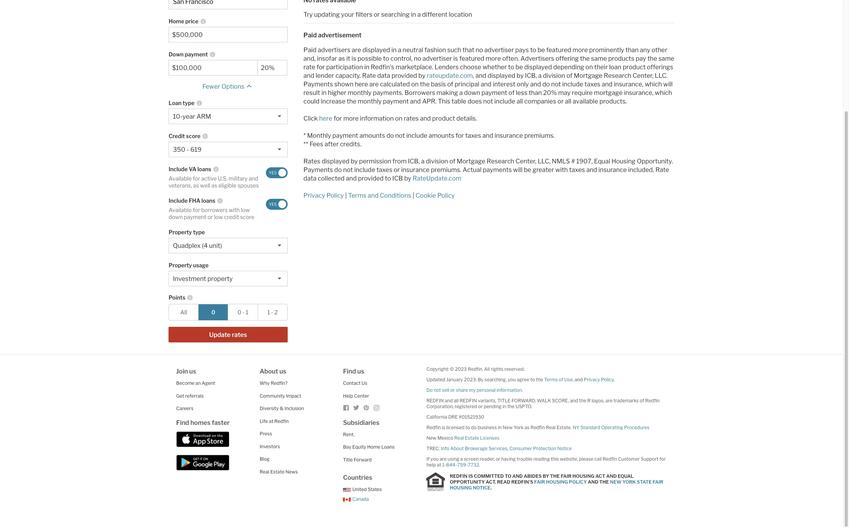Task type: locate. For each thing, give the bounding box(es) containing it.
than up companies
[[529, 89, 542, 96]]

by inside paid advertisers are displayed in a neutral fashion such that no advertiser pays to be featured more prominently than any other and, insofar as it is possible to control, no advertiser is featured more often. advertisers offering the same products pay the same rate for participation in redfin's marketplace. lenders choose whether to be displayed depending on their loan product offerings and lender capacity. rate data provided by
[[419, 72, 426, 79]]

1 horizontal spatial score
[[240, 214, 255, 220]]

all inside all option
[[180, 309, 187, 316]]

1 horizontal spatial featured
[[547, 46, 572, 54]]

provided
[[392, 72, 417, 79], [358, 175, 384, 182]]

0 vertical spatial division
[[543, 72, 566, 79]]

by down marketplace. on the top of the page
[[419, 72, 426, 79]]

of inside "rates displayed by permission from icb, a division of mortgage research center, llc, nmls # 1907, equal housing opportunity. payments do not include taxes or insurance premiums. actual payments will be greater with taxes and insurance included. rate data collected and provided to icb by"
[[450, 158, 456, 165]]

2 0 from the left
[[238, 309, 241, 316]]

is up mexico
[[442, 425, 446, 431]]

in right result
[[322, 89, 327, 96]]

do up 20%
[[543, 80, 550, 88]]

such
[[448, 46, 461, 54]]

1 vertical spatial paid
[[304, 46, 317, 54]]

1 1 from the left
[[246, 309, 248, 316]]

1 horizontal spatial home
[[367, 445, 381, 450]]

all down points
[[180, 309, 187, 316]]

for inside the if you are using a screen reader, or having trouble reading this website, please call redfin customer support for help at
[[660, 457, 666, 462]]

displayed down after
[[322, 158, 350, 165]]

0 horizontal spatial 0
[[212, 309, 215, 316]]

center, down pay on the top right
[[633, 72, 654, 79]]

york
[[514, 425, 524, 431]]

2 horizontal spatial us
[[357, 368, 364, 376]]

1 | from the left
[[345, 192, 347, 199]]

real
[[546, 425, 556, 431], [455, 436, 464, 441], [260, 469, 269, 475]]

2 1 from the left
[[268, 309, 270, 316]]

this
[[438, 98, 451, 105]]

1 vertical spatial privacy
[[584, 377, 600, 383]]

credit
[[169, 133, 185, 140]]

loan type
[[169, 100, 195, 106]]

0 horizontal spatial down
[[169, 214, 183, 220]]

on up borrowers
[[411, 80, 419, 88]]

- inside option
[[243, 309, 245, 316]]

here
[[355, 80, 368, 88], [319, 115, 332, 122]]

0 vertical spatial score
[[186, 133, 201, 140]]

available inside available for borrowers with low down payment or low credit score
[[169, 207, 192, 214]]

type
[[183, 100, 195, 106], [193, 229, 205, 236]]

0 vertical spatial find
[[343, 368, 356, 376]]

be
[[538, 46, 545, 54], [516, 63, 523, 71], [524, 166, 532, 174]]

0 horizontal spatial new
[[427, 436, 437, 441]]

displayed inside "rates displayed by permission from icb, a division of mortgage research center, llc, nmls # 1907, equal housing opportunity. payments do not include taxes or insurance premiums. actual payments will be greater with taxes and insurance included. rate data collected and provided to icb by"
[[322, 158, 350, 165]]

icb, up only
[[525, 72, 537, 79]]

0 horizontal spatial ,
[[473, 72, 474, 79]]

0 horizontal spatial will
[[513, 166, 523, 174]]

paid for paid advertisement
[[304, 31, 317, 39]]

paid down try
[[304, 31, 317, 39]]

home price
[[169, 18, 199, 25]]

| left cookie
[[413, 192, 415, 199]]

type up the quadplex (4 unit) on the left of page
[[193, 229, 205, 236]]

of up rateupdate.com on the top of page
[[450, 158, 456, 165]]

find for find homes faster
[[176, 419, 189, 427]]

download the redfin app on the apple app store image
[[176, 432, 229, 447]]

0 inside radio
[[212, 309, 215, 316]]

premiums. inside * monthly payment amounts do not include amounts for taxes and insurance premiums. ** fees after credits.
[[525, 132, 555, 139]]

0 horizontal spatial than
[[529, 89, 542, 96]]

0 vertical spatial rate
[[362, 72, 376, 79]]

will down llc.
[[664, 80, 673, 88]]

3 us from the left
[[357, 368, 364, 376]]

1 horizontal spatial will
[[664, 80, 673, 88]]

0 horizontal spatial with
[[229, 207, 240, 214]]

1 horizontal spatial premiums.
[[525, 132, 555, 139]]

property inside 'property usage' element
[[169, 262, 192, 269]]

low down borrowers
[[214, 214, 223, 220]]

1 horizontal spatial rates
[[404, 115, 419, 122]]

is down such
[[454, 55, 458, 62]]

are inside , and displayed by icb, a division of mortgage research center, llc. payments shown here are calculated on the basis of principal and interest only and do not include taxes and insurance, which will result in higher monthly payments. borrowers making a down payment of less than 20% may require mortgage insurance, which could increase the monthly payment and apr. this table does not include all companies or all available products.
[[370, 80, 379, 88]]

1 vertical spatial score
[[240, 214, 255, 220]]

2 horizontal spatial -
[[271, 309, 273, 316]]

0 horizontal spatial icb,
[[408, 158, 420, 165]]

real estate news
[[260, 469, 298, 475]]

all down may
[[565, 98, 572, 105]]

1 horizontal spatial down
[[464, 89, 480, 96]]

1 horizontal spatial on
[[411, 80, 419, 88]]

rates
[[404, 115, 419, 122], [232, 332, 247, 339]]

do not sell or share my personal information link
[[427, 388, 522, 394]]

1 vertical spatial rates
[[232, 332, 247, 339]]

include va loans
[[169, 166, 211, 173]]

1 property from the top
[[169, 229, 192, 236]]

contact us
[[343, 381, 368, 387]]

you inside the if you are using a screen reader, or having trouble reading this website, please call redfin customer support for help at
[[431, 457, 439, 462]]

may
[[559, 89, 571, 96]]

1 horizontal spatial center,
[[633, 72, 654, 79]]

for up lender
[[317, 63, 325, 71]]

redfin facebook image
[[343, 405, 349, 411]]

0 horizontal spatial 1
[[246, 309, 248, 316]]

data
[[377, 72, 390, 79], [304, 175, 317, 182]]

redfin twitter image
[[353, 405, 360, 411]]

0 vertical spatial down
[[464, 89, 480, 96]]

help
[[343, 393, 353, 399]]

2 vertical spatial be
[[524, 166, 532, 174]]

by right "icb"
[[405, 175, 412, 182]]

. up trademarks on the right of the page
[[614, 377, 615, 383]]

do inside , and displayed by icb, a division of mortgage research center, llc. payments shown here are calculated on the basis of principal and interest only and do not include taxes and insurance, which will result in higher monthly payments. borrowers making a down payment of less than 20% may require mortgage insurance, which could increase the monthly payment and apr. this table does not include all companies or all available products.
[[543, 80, 550, 88]]

displayed down advertisers
[[525, 63, 552, 71]]

available for payment
[[169, 207, 192, 214]]

marketplace.
[[396, 63, 434, 71]]

fair inside new york state fair housing notice
[[653, 479, 664, 485]]

to left "icb"
[[385, 175, 391, 182]]

offering
[[556, 55, 579, 62]]

redfin?
[[271, 381, 288, 387]]

be up advertisers
[[538, 46, 545, 54]]

1 vertical spatial data
[[304, 175, 317, 182]]

1 payments from the top
[[304, 80, 333, 88]]

available down include fha loans
[[169, 207, 192, 214]]

0 vertical spatial be
[[538, 46, 545, 54]]

taxes down "details."
[[466, 132, 481, 139]]

all left rights
[[484, 367, 490, 373]]

home left loans
[[367, 445, 381, 450]]

1 horizontal spatial all
[[484, 367, 490, 373]]

fair inside redfin is committed to and abides by the fair housing act and equal opportunity act. read redfin's
[[561, 474, 572, 479]]

policy up logos,
[[601, 377, 614, 383]]

is
[[352, 55, 356, 62], [454, 55, 458, 62], [442, 425, 446, 431]]

center, inside "rates displayed by permission from icb, a division of mortgage research center, llc, nmls # 1907, equal housing opportunity. payments do not include taxes or insurance premiums. actual payments will be greater with taxes and insurance included. rate data collected and provided to icb by"
[[516, 158, 537, 165]]

rate inside "rates displayed by permission from icb, a division of mortgage research center, llc, nmls # 1907, equal housing opportunity. payments do not include taxes or insurance premiums. actual payments will be greater with taxes and insurance included. rate data collected and provided to icb by"
[[656, 166, 670, 174]]

1 horizontal spatial 1
[[268, 309, 270, 316]]

Home price text field
[[172, 31, 284, 39]]

property type element
[[169, 224, 284, 238]]

2 horizontal spatial all
[[565, 98, 572, 105]]

2 available from the top
[[169, 207, 192, 214]]

info about brokerage services link
[[441, 446, 508, 452]]

a left different
[[418, 11, 421, 18]]

1 horizontal spatial data
[[377, 72, 390, 79]]

0 vertical spatial here
[[355, 80, 368, 88]]

is right it
[[352, 55, 356, 62]]

2 property from the top
[[169, 262, 192, 269]]

1 vertical spatial you
[[431, 457, 439, 462]]

with inside "rates displayed by permission from icb, a division of mortgage research center, llc, nmls # 1907, equal housing opportunity. payments do not include taxes or insurance premiums. actual payments will be greater with taxes and insurance included. rate data collected and provided to icb by"
[[556, 166, 568, 174]]

information
[[360, 115, 394, 122], [497, 388, 522, 394]]

will right payments
[[513, 166, 523, 174]]

or right filters
[[374, 11, 380, 18]]

1 vertical spatial division
[[426, 158, 448, 165]]

no
[[476, 46, 483, 54], [414, 55, 421, 62]]

1 horizontal spatial rate
[[656, 166, 670, 174]]

0 horizontal spatial all
[[180, 309, 187, 316]]

include for include va loans
[[169, 166, 188, 173]]

option group
[[169, 304, 288, 321]]

or inside , and displayed by icb, a division of mortgage research center, llc. payments shown here are calculated on the basis of principal and interest only and do not include taxes and insurance, which will result in higher monthly payments. borrowers making a down payment of less than 20% may require mortgage insurance, which could increase the monthly payment and apr. this table does not include all companies or all available products.
[[558, 98, 564, 105]]

redfin right 'york'
[[531, 425, 545, 431]]

1 horizontal spatial division
[[543, 72, 566, 79]]

product down this
[[432, 115, 455, 122]]

1 vertical spatial center,
[[516, 158, 537, 165]]

in inside redfin and all redfin variants, title forward, walk score, and the r logos, are trademarks of redfin corporation, registered or pending in the uspto.
[[503, 404, 507, 410]]

redfin down my
[[460, 398, 477, 404]]

procedures
[[625, 425, 650, 431]]

taxes inside , and displayed by icb, a division of mortgage research center, llc. payments shown here are calculated on the basis of principal and interest only and do not include taxes and insurance, which will result in higher monthly payments. borrowers making a down payment of less than 20% may require mortgage insurance, which could increase the monthly payment and apr. this table does not include all companies or all available products.
[[585, 80, 601, 88]]

us up us
[[357, 368, 364, 376]]

0 horizontal spatial mortgage
[[457, 158, 486, 165]]

no up marketplace. on the top of the page
[[414, 55, 421, 62]]

property usage element
[[169, 258, 284, 271]]

property for quadplex (4 unit)
[[169, 229, 192, 236]]

1 horizontal spatial housing
[[546, 479, 568, 485]]

1 horizontal spatial terms
[[544, 377, 558, 383]]

0 vertical spatial research
[[604, 72, 632, 79]]

here right the click at the left top of the page
[[319, 115, 332, 122]]

insurance down equal
[[599, 166, 627, 174]]

and up "rates displayed by permission from icb, a division of mortgage research center, llc, nmls # 1907, equal housing opportunity. payments do not include taxes or insurance premiums. actual payments will be greater with taxes and insurance included. rate data collected and provided to icb by"
[[483, 132, 494, 139]]

than up pay on the top right
[[626, 46, 639, 54]]

forward,
[[512, 398, 536, 404]]

and down borrowers
[[410, 98, 421, 105]]

1-844-759-7732 .
[[442, 462, 480, 468]]

policy
[[327, 192, 344, 199], [438, 192, 455, 199], [601, 377, 614, 383]]

policy down rateupdate.com on the top of page
[[438, 192, 455, 199]]

all
[[180, 309, 187, 316], [484, 367, 490, 373]]

icb, right 'from'
[[408, 158, 420, 165]]

us for find us
[[357, 368, 364, 376]]

payment right down
[[185, 51, 208, 58]]

0 inside option
[[238, 309, 241, 316]]

down payment text field up fewer
[[172, 64, 254, 72]]

by up only
[[517, 72, 524, 79]]

result
[[304, 89, 320, 96]]

1 vertical spatial available
[[169, 207, 192, 214]]

1 horizontal spatial all
[[517, 98, 523, 105]]

type inside 'element'
[[193, 229, 205, 236]]

product inside paid advertisers are displayed in a neutral fashion such that no advertiser pays to be featured more prominently than any other and, insofar as it is possible to control, no advertiser is featured more often. advertisers offering the same products pay the same rate for participation in redfin's marketplace. lenders choose whether to be displayed depending on their loan product offerings and lender capacity. rate data provided by
[[623, 63, 646, 71]]

do up collected on the top of the page
[[335, 166, 342, 174]]

terms of use link
[[544, 377, 573, 383]]

0 horizontal spatial rate
[[362, 72, 376, 79]]

referrals
[[185, 393, 204, 399]]

privacy
[[304, 192, 325, 199], [584, 377, 600, 383]]

mortgage inside , and displayed by icb, a division of mortgage research center, llc. payments shown here are calculated on the basis of principal and interest only and do not include taxes and insurance, which will result in higher monthly payments. borrowers making a down payment of less than 20% may require mortgage insurance, which could increase the monthly payment and apr. this table does not include all companies or all available products.
[[574, 72, 603, 79]]

with inside available for borrowers with low down payment or low credit score
[[229, 207, 240, 214]]

2 vertical spatial ,
[[508, 446, 509, 452]]

at inside the if you are using a screen reader, or having trouble reading this website, please call redfin customer support for help at
[[437, 462, 441, 468]]

icb, inside , and displayed by icb, a division of mortgage research center, llc. payments shown here are calculated on the basis of principal and interest only and do not include taxes and insurance, which will result in higher monthly payments. borrowers making a down payment of less than 20% may require mortgage insurance, which could increase the monthly payment and apr. this table does not include all companies or all available products.
[[525, 72, 537, 79]]

1 inside radio
[[268, 309, 270, 316]]

2
[[275, 309, 278, 316]]

update rates button
[[169, 327, 288, 343]]

2 us from the left
[[280, 368, 287, 376]]

are inside redfin and all redfin variants, title forward, walk score, and the r logos, are trademarks of redfin corporation, registered or pending in the uspto.
[[606, 398, 613, 404]]

find
[[343, 368, 356, 376], [176, 419, 189, 427]]

score inside available for borrowers with low down payment or low credit score
[[240, 214, 255, 220]]

0 horizontal spatial insurance
[[401, 166, 430, 174]]

abides
[[524, 474, 542, 479]]

us for join us
[[189, 368, 196, 376]]

us flag image
[[343, 489, 351, 492]]

include for include fha loans
[[169, 198, 188, 204]]

1 vertical spatial at
[[437, 462, 441, 468]]

and down choose
[[476, 72, 487, 79]]

greater
[[533, 166, 554, 174]]

1 vertical spatial property
[[169, 262, 192, 269]]

title forward button
[[343, 457, 372, 463]]

information up title
[[497, 388, 522, 394]]

rate down opportunity.
[[656, 166, 670, 174]]

down inside , and displayed by icb, a division of mortgage research center, llc. payments shown here are calculated on the basis of principal and interest only and do not include taxes and insurance, which will result in higher monthly payments. borrowers making a down payment of less than 20% may require mortgage insurance, which could increase the monthly payment and apr. this table does not include all companies or all available products.
[[464, 89, 480, 96]]

©
[[450, 367, 454, 373]]

estate.
[[557, 425, 572, 431]]

0 horizontal spatial featured
[[460, 55, 485, 62]]

redfin down "&"
[[274, 419, 289, 425]]

type for 10-
[[183, 100, 195, 106]]

do down click here for more information on rates and product details.
[[387, 132, 394, 139]]

real down the licensed
[[455, 436, 464, 441]]

contact us button
[[343, 381, 368, 387]]

include inside "rates displayed by permission from icb, a division of mortgage research center, llc, nmls # 1907, equal housing opportunity. payments do not include taxes or insurance premiums. actual payments will be greater with taxes and insurance included. rate data collected and provided to icb by"
[[354, 166, 375, 174]]

same up offerings
[[659, 55, 675, 62]]

division up rateupdate.com link
[[426, 158, 448, 165]]

0 horizontal spatial us
[[189, 368, 196, 376]]

*
[[304, 132, 306, 139]]

2 paid from the top
[[304, 46, 317, 54]]

products.
[[600, 98, 627, 105]]

will inside , and displayed by icb, a division of mortgage research center, llc. payments shown here are calculated on the basis of principal and interest only and do not include taxes and insurance, which will result in higher monthly payments. borrowers making a down payment of less than 20% may require mortgage insurance, which could increase the monthly payment and apr. this table does not include all companies or all available products.
[[664, 80, 673, 88]]

trademarks
[[614, 398, 639, 404]]

points
[[169, 295, 185, 301]]

insurance down 'from'
[[401, 166, 430, 174]]

of inside redfin and all redfin variants, title forward, walk score, and the r logos, are trademarks of redfin corporation, registered or pending in the uspto.
[[640, 398, 645, 404]]

2 horizontal spatial ,
[[573, 377, 574, 383]]

1 horizontal spatial policy
[[438, 192, 455, 199]]

down inside available for borrowers with low down payment or low credit score
[[169, 214, 183, 220]]

1 us from the left
[[189, 368, 196, 376]]

data inside "rates displayed by permission from icb, a division of mortgage research center, llc, nmls # 1907, equal housing opportunity. payments do not include taxes or insurance premiums. actual payments will be greater with taxes and insurance included. rate data collected and provided to icb by"
[[304, 175, 317, 182]]

0 horizontal spatial center,
[[516, 158, 537, 165]]

or inside redfin and all redfin variants, title forward, walk score, and the r logos, are trademarks of redfin corporation, registered or pending in the uspto.
[[478, 404, 483, 410]]

displayed
[[363, 46, 390, 54], [525, 63, 552, 71], [488, 72, 516, 79], [322, 158, 350, 165]]

type for quadplex
[[193, 229, 205, 236]]

and down rate
[[304, 72, 314, 79]]

displayed up interest on the top right of the page
[[488, 72, 516, 79]]

redfin inside redfin is committed to and abides by the fair housing act and equal opportunity act. read redfin's
[[450, 474, 468, 479]]

a right using
[[461, 457, 463, 462]]

premiums. inside "rates displayed by permission from icb, a division of mortgage research center, llc, nmls # 1907, equal housing opportunity. payments do not include taxes or insurance premiums. actual payments will be greater with taxes and insurance included. rate data collected and provided to icb by"
[[431, 166, 462, 174]]

1 paid from the top
[[304, 31, 317, 39]]

displayed inside , and displayed by icb, a division of mortgage research center, llc. payments shown here are calculated on the basis of principal and interest only and do not include taxes and insurance, which will result in higher monthly payments. borrowers making a down payment of less than 20% may require mortgage insurance, which could increase the monthly payment and apr. this table does not include all companies or all available products.
[[488, 72, 516, 79]]

data inside paid advertisers are displayed in a neutral fashion such that no advertiser pays to be featured more prominently than any other and, insofar as it is possible to control, no advertiser is featured more often. advertisers offering the same products pay the same rate for participation in redfin's marketplace. lenders choose whether to be displayed depending on their loan product offerings and lender capacity. rate data provided by
[[377, 72, 390, 79]]

1 horizontal spatial us
[[280, 368, 287, 376]]

property
[[208, 276, 233, 283]]

down
[[464, 89, 480, 96], [169, 214, 183, 220]]

1 vertical spatial than
[[529, 89, 542, 96]]

for down fha
[[193, 207, 200, 214]]

premiums. up rateupdate.com on the top of page
[[431, 166, 462, 174]]

0 horizontal spatial down payment text field
[[172, 64, 254, 72]]

available inside available for active u.s. military and veterans, as well as eligible spouses
[[169, 175, 192, 182]]

conditions
[[380, 192, 412, 199]]

contact
[[343, 381, 361, 387]]

or down may
[[558, 98, 564, 105]]

york
[[623, 479, 636, 485]]

2 payments from the top
[[304, 166, 333, 174]]

insurance up payments
[[495, 132, 523, 139]]

0 horizontal spatial information
[[360, 115, 394, 122]]

privacy policy link up logos,
[[584, 377, 614, 383]]

* monthly payment amounts do not include amounts for taxes and insurance premiums. ** fees after credits.
[[304, 132, 555, 148]]

2 horizontal spatial fair
[[653, 479, 664, 485]]

data down rates
[[304, 175, 317, 182]]

1 vertical spatial insurance,
[[624, 89, 654, 96]]

other
[[652, 46, 668, 54]]

include left va
[[169, 166, 188, 173]]

0 radio
[[198, 304, 228, 321]]

provided inside "rates displayed by permission from icb, a division of mortgage research center, llc, nmls # 1907, equal housing opportunity. payments do not include taxes or insurance premiums. actual payments will be greater with taxes and insurance included. rate data collected and provided to icb by"
[[358, 175, 384, 182]]

data down redfin's
[[377, 72, 390, 79]]

rates down borrowers
[[404, 115, 419, 122]]

350
[[173, 146, 185, 154]]

2 include from the top
[[169, 198, 188, 204]]

10-year arm
[[173, 113, 211, 120]]

and right only
[[531, 80, 541, 88]]

loans up active
[[198, 166, 211, 173]]

us for about us
[[280, 368, 287, 376]]

| left the terms and conditions link
[[345, 192, 347, 199]]

the inside redfin is committed to and abides by the fair housing act and equal opportunity act. read redfin's
[[550, 474, 560, 479]]

do inside "rates displayed by permission from icb, a division of mortgage research center, llc, nmls # 1907, equal housing opportunity. payments do not include taxes or insurance premiums. actual payments will be greater with taxes and insurance included. rate data collected and provided to icb by"
[[335, 166, 342, 174]]

fewer
[[203, 83, 220, 90]]

property inside property type 'element'
[[169, 229, 192, 236]]

2 vertical spatial on
[[395, 115, 403, 122]]

or inside "rates displayed by permission from icb, a division of mortgage research center, llc, nmls # 1907, equal housing opportunity. payments do not include taxes or insurance premiums. actual payments will be greater with taxes and insurance included. rate data collected and provided to icb by"
[[394, 166, 400, 174]]

Down payment text field
[[172, 64, 254, 72], [261, 64, 284, 72]]

united
[[353, 487, 367, 493]]

0 horizontal spatial terms
[[348, 192, 367, 199]]

1 horizontal spatial ,
[[508, 446, 509, 452]]

1 horizontal spatial insurance
[[495, 132, 523, 139]]

provided up calculated
[[392, 72, 417, 79]]

1 include from the top
[[169, 166, 188, 173]]

payment inside * monthly payment amounts do not include amounts for taxes and insurance premiums. ** fees after credits.
[[333, 132, 358, 139]]

are inside the if you are using a screen reader, or having trouble reading this website, please call redfin customer support for help at
[[440, 457, 447, 462]]

do
[[543, 80, 550, 88], [387, 132, 394, 139], [335, 166, 342, 174], [471, 425, 477, 431]]

1 horizontal spatial new
[[503, 425, 513, 431]]

mortgage inside "rates displayed by permission from icb, a division of mortgage research center, llc, nmls # 1907, equal housing opportunity. payments do not include taxes or insurance premiums. actual payments will be greater with taxes and insurance included. rate data collected and provided to icb by"
[[457, 158, 486, 165]]

include inside * monthly payment amounts do not include amounts for taxes and insurance premiums. ** fees after credits.
[[407, 132, 428, 139]]

- left the 2
[[271, 309, 273, 316]]

2 | from the left
[[413, 192, 415, 199]]

depending
[[554, 63, 585, 71]]

1 vertical spatial rate
[[656, 166, 670, 174]]

share
[[456, 388, 468, 394]]

1 vertical spatial icb,
[[408, 158, 420, 165]]

diversity & inclusion
[[260, 406, 304, 412]]

not inside * monthly payment amounts do not include amounts for taxes and insurance premiums. ** fees after credits.
[[395, 132, 405, 139]]

title
[[343, 457, 353, 463]]

and inside available for active u.s. military and veterans, as well as eligible spouses
[[249, 175, 258, 182]]

0 horizontal spatial provided
[[358, 175, 384, 182]]

increase
[[321, 98, 346, 105]]

- inside radio
[[271, 309, 273, 316]]

agent
[[202, 381, 215, 387]]

real down blog
[[260, 469, 269, 475]]

1 horizontal spatial |
[[413, 192, 415, 199]]

in inside , and displayed by icb, a division of mortgage research center, llc. payments shown here are calculated on the basis of principal and interest only and do not include taxes and insurance, which will result in higher monthly payments. borrowers making a down payment of less than 20% may require mortgage insurance, which could increase the monthly payment and apr. this table does not include all companies or all available products.
[[322, 89, 327, 96]]

arm
[[197, 113, 211, 120]]

1 horizontal spatial be
[[524, 166, 532, 174]]

veterans,
[[169, 182, 192, 189]]

0 horizontal spatial be
[[516, 63, 523, 71]]

to inside "rates displayed by permission from icb, a division of mortgage research center, llc, nmls # 1907, equal housing opportunity. payments do not include taxes or insurance premiums. actual payments will be greater with taxes and insurance included. rate data collected and provided to icb by"
[[385, 175, 391, 182]]

0 vertical spatial product
[[623, 63, 646, 71]]

844-
[[446, 462, 457, 468]]

0 vertical spatial featured
[[547, 46, 572, 54]]

- for 1
[[271, 309, 273, 316]]

1 horizontal spatial information
[[497, 388, 522, 394]]

are up possible
[[352, 46, 361, 54]]

registered
[[455, 404, 477, 410]]

0 vertical spatial include
[[169, 166, 188, 173]]

redfin for is
[[450, 474, 468, 479]]

1 vertical spatial home
[[367, 445, 381, 450]]

1 available from the top
[[169, 175, 192, 182]]

0 horizontal spatial amounts
[[360, 132, 385, 139]]

housing inside redfin is committed to and abides by the fair housing act and equal opportunity act. read redfin's
[[573, 474, 595, 479]]

0 for 0
[[212, 309, 215, 316]]

customer
[[619, 457, 640, 462]]

0 vertical spatial privacy policy link
[[304, 192, 344, 199]]

available up veterans, on the left
[[169, 175, 192, 182]]

redfin's
[[512, 479, 534, 485]]

and
[[304, 72, 314, 79], [476, 72, 487, 79], [481, 80, 492, 88], [531, 80, 541, 88], [602, 80, 613, 88], [410, 98, 421, 105], [420, 115, 431, 122], [483, 132, 494, 139], [587, 166, 597, 174], [346, 175, 357, 182], [249, 175, 258, 182], [368, 192, 379, 199], [575, 377, 583, 383], [445, 398, 453, 404], [570, 398, 578, 404]]

not inside "rates displayed by permission from icb, a division of mortgage research center, llc, nmls # 1907, equal housing opportunity. payments do not include taxes or insurance premiums. actual payments will be greater with taxes and insurance included. rate data collected and provided to icb by"
[[343, 166, 353, 174]]

1 horizontal spatial down payment text field
[[261, 64, 284, 72]]

update
[[209, 332, 231, 339]]

paid inside paid advertisers are displayed in a neutral fashion such that no advertiser pays to be featured more prominently than any other and, insofar as it is possible to control, no advertiser is featured more often. advertisers offering the same products pay the same rate for participation in redfin's marketplace. lenders choose whether to be displayed depending on their loan product offerings and lender capacity. rate data provided by
[[304, 46, 317, 54]]

property up quadplex
[[169, 229, 192, 236]]

0 vertical spatial terms
[[348, 192, 367, 199]]

investment
[[173, 276, 206, 283]]

not
[[552, 80, 561, 88], [484, 98, 493, 105], [395, 132, 405, 139], [343, 166, 353, 174], [434, 388, 441, 394]]

all down less at the right of page
[[517, 98, 523, 105]]

mortgage up "actual"
[[457, 158, 486, 165]]

redfin instagram image
[[374, 405, 380, 411]]

making
[[437, 89, 458, 96]]

help center
[[343, 393, 369, 399]]

down payment element
[[258, 46, 283, 60]]

bay equity home loans
[[343, 445, 395, 450]]

0 horizontal spatial find
[[176, 419, 189, 427]]

1 0 from the left
[[212, 309, 215, 316]]

0 horizontal spatial at
[[269, 419, 273, 425]]

loans
[[198, 166, 211, 173], [202, 198, 215, 204]]

january
[[446, 377, 463, 383]]

by
[[543, 474, 550, 479]]

on inside , and displayed by icb, a division of mortgage research center, llc. payments shown here are calculated on the basis of principal and interest only and do not include taxes and insurance, which will result in higher monthly payments. borrowers making a down payment of less than 20% may require mortgage insurance, which could increase the monthly payment and apr. this table does not include all companies or all available products.
[[411, 80, 419, 88]]

0 horizontal spatial here
[[319, 115, 332, 122]]

|
[[345, 192, 347, 199], [413, 192, 415, 199]]

military
[[229, 175, 248, 182]]

rate
[[362, 72, 376, 79], [656, 166, 670, 174]]

available for active u.s. military and veterans, as well as eligible spouses
[[169, 175, 259, 189]]

0 vertical spatial real
[[546, 425, 556, 431]]

housing inside new york state fair housing notice
[[450, 485, 472, 491]]

1 horizontal spatial with
[[556, 166, 568, 174]]

division inside , and displayed by icb, a division of mortgage research center, llc. payments shown here are calculated on the basis of principal and interest only and do not include taxes and insurance, which will result in higher monthly payments. borrowers making a down payment of less than 20% may require mortgage insurance, which could increase the monthly payment and apr. this table does not include all companies or all available products.
[[543, 72, 566, 79]]

property type
[[169, 229, 205, 236]]

be left greater at the right top
[[524, 166, 532, 174]]

-
[[187, 146, 189, 154], [243, 309, 245, 316], [271, 309, 273, 316]]

of down the rateupdate.com
[[448, 80, 454, 88]]

by down credits.
[[351, 158, 358, 165]]



Task type: describe. For each thing, give the bounding box(es) containing it.
0 vertical spatial estate
[[465, 436, 479, 441]]

not right the does
[[484, 98, 493, 105]]

different
[[422, 11, 448, 18]]

- for 0
[[243, 309, 245, 316]]

payment down interest on the top right of the page
[[482, 89, 508, 96]]

higher
[[328, 89, 347, 96]]

1 horizontal spatial real
[[455, 436, 464, 441]]

fair housing policy and the
[[535, 479, 610, 485]]

a inside paid advertisers are displayed in a neutral fashion such that no advertiser pays to be featured more prominently than any other and, insofar as it is possible to control, no advertiser is featured more often. advertisers offering the same products pay the same rate for participation in redfin's marketplace. lenders choose whether to be displayed depending on their loan product offerings and lender capacity. rate data provided by
[[398, 46, 402, 54]]

0 horizontal spatial is
[[352, 55, 356, 62]]

canadian flag image
[[343, 498, 351, 502]]

1 horizontal spatial more
[[486, 55, 501, 62]]

on inside paid advertisers are displayed in a neutral fashion such that no advertiser pays to be featured more prominently than any other and, insofar as it is possible to control, no advertiser is featured more often. advertisers offering the same products pay the same rate for participation in redfin's marketplace. lenders choose whether to be displayed depending on their loan product offerings and lender capacity. rate data provided by
[[586, 63, 593, 71]]

or inside the if you are using a screen reader, or having trouble reading this website, please call redfin customer support for help at
[[496, 457, 501, 462]]

2023
[[455, 367, 467, 373]]

here inside , and displayed by icb, a division of mortgage research center, llc. payments shown here are calculated on the basis of principal and interest only and do not include taxes and insurance, which will result in higher monthly payments. borrowers making a down payment of less than 20% may require mortgage insurance, which could increase the monthly payment and apr. this table does not include all companies or all available products.
[[355, 80, 368, 88]]

do inside * monthly payment amounts do not include amounts for taxes and insurance premiums. ** fees after credits.
[[387, 132, 394, 139]]

to down #01521930
[[466, 425, 470, 431]]

reading
[[534, 457, 550, 462]]

as right 'york'
[[525, 425, 530, 431]]

are inside paid advertisers are displayed in a neutral fashion such that no advertiser pays to be featured more prominently than any other and, insofar as it is possible to control, no advertiser is featured more often. advertisers offering the same products pay the same rate for participation in redfin's marketplace. lenders choose whether to be displayed depending on their loan product offerings and lender capacity. rate data provided by
[[352, 46, 361, 54]]

in right searching
[[411, 11, 416, 18]]

download the redfin app from the google play store image
[[176, 455, 229, 471]]

require
[[572, 89, 593, 96]]

of left less at the right of page
[[509, 89, 515, 96]]

1 horizontal spatial and
[[588, 479, 599, 485]]

capacity.
[[336, 72, 361, 79]]

table
[[452, 98, 467, 105]]

2 horizontal spatial more
[[573, 46, 588, 54]]

1 vertical spatial featured
[[460, 55, 485, 62]]

credit score
[[169, 133, 201, 140]]

icb, inside "rates displayed by permission from icb, a division of mortgage research center, llc, nmls # 1907, equal housing opportunity. payments do not include taxes or insurance premiums. actual payments will be greater with taxes and insurance included. rate data collected and provided to icb by"
[[408, 158, 420, 165]]

include up may
[[563, 80, 584, 88]]

redfin pinterest image
[[364, 405, 370, 411]]

to up redfin's
[[383, 55, 389, 62]]

0 vertical spatial which
[[645, 80, 662, 88]]

1 - 2 radio
[[258, 304, 288, 321]]

advertisers
[[318, 46, 351, 54]]

center, inside , and displayed by icb, a division of mortgage research center, llc. payments shown here are calculated on the basis of principal and interest only and do not include taxes and insurance, which will result in higher monthly payments. borrowers making a down payment of less than 20% may require mortgage insurance, which could increase the monthly payment and apr. this table does not include all companies or all available products.
[[633, 72, 654, 79]]

click
[[304, 115, 318, 122]]

business
[[478, 425, 497, 431]]

loans for include va loans
[[198, 166, 211, 173]]

0 horizontal spatial about
[[260, 368, 278, 376]]

0 vertical spatial insurance,
[[614, 80, 644, 88]]

advertisers
[[521, 55, 555, 62]]

and up 'mortgage'
[[602, 80, 613, 88]]

rate inside paid advertisers are displayed in a neutral fashion such that no advertiser pays to be featured more prominently than any other and, insofar as it is possible to control, no advertiser is featured more often. advertisers offering the same products pay the same rate for participation in redfin's marketplace. lenders choose whether to be displayed depending on their loan product offerings and lender capacity. rate data provided by
[[362, 72, 376, 79]]

the left r
[[579, 398, 587, 404]]

operating
[[602, 425, 624, 431]]

that
[[463, 46, 475, 54]]

payment inside available for borrowers with low down payment or low credit score
[[184, 214, 207, 220]]

website,
[[560, 457, 578, 462]]

variants,
[[478, 398, 497, 404]]

0 horizontal spatial privacy
[[304, 192, 325, 199]]

redfin is committed to and abides by the fair housing act and equal opportunity act. read redfin's
[[450, 474, 634, 485]]

to down the often.
[[508, 63, 515, 71]]

to right agree
[[531, 377, 535, 383]]

brokerage
[[465, 446, 488, 452]]

a inside the if you are using a screen reader, or having trouble reading this website, please call redfin customer support for help at
[[461, 457, 463, 462]]

fees
[[310, 140, 323, 148]]

the right offering
[[580, 55, 590, 62]]

info
[[441, 446, 450, 452]]

or right sell
[[451, 388, 455, 394]]

trouble
[[517, 457, 533, 462]]

of left use
[[559, 377, 564, 383]]

licensed
[[447, 425, 465, 431]]

#01521930
[[459, 415, 485, 420]]

2 horizontal spatial insurance
[[599, 166, 627, 174]]

actual
[[463, 166, 482, 174]]

does
[[468, 98, 482, 105]]

offerings
[[647, 63, 674, 71]]

taxes down the permission
[[377, 166, 393, 174]]

rateupdate.com link
[[427, 72, 473, 79]]

research inside "rates displayed by permission from icb, a division of mortgage research center, llc, nmls # 1907, equal housing opportunity. payments do not include taxes or insurance premiums. actual payments will be greater with taxes and insurance included. rate data collected and provided to icb by"
[[487, 158, 515, 165]]

1 horizontal spatial privacy
[[584, 377, 600, 383]]

a up table
[[460, 89, 463, 96]]

faster
[[212, 419, 230, 427]]

as inside paid advertisers are displayed in a neutral fashion such that no advertiser pays to be featured more prominently than any other and, insofar as it is possible to control, no advertiser is featured more often. advertisers offering the same products pay the same rate for participation in redfin's marketplace. lenders choose whether to be displayed depending on their loan product offerings and lender capacity. rate data provided by
[[339, 55, 345, 62]]

payments inside "rates displayed by permission from icb, a division of mortgage research center, llc, nmls # 1907, equal housing opportunity. payments do not include taxes or insurance premiums. actual payments will be greater with taxes and insurance included. rate data collected and provided to icb by"
[[304, 166, 333, 174]]

redfin for and
[[427, 398, 444, 404]]

1 horizontal spatial low
[[241, 207, 250, 214]]

and inside * monthly payment amounts do not include amounts for taxes and insurance premiums. ** fees after credits.
[[483, 132, 494, 139]]

and right use
[[575, 377, 583, 383]]

personal
[[477, 388, 496, 394]]

of down depending
[[567, 72, 573, 79]]

life at redfin button
[[260, 419, 289, 425]]

and down sell
[[445, 398, 453, 404]]

get referrals button
[[176, 393, 204, 399]]

ny standard operating procedures link
[[573, 425, 650, 431]]

- for 350
[[187, 146, 189, 154]]

property for investment property
[[169, 262, 192, 269]]

any
[[640, 46, 651, 54]]

do
[[427, 388, 433, 394]]

trec:
[[427, 446, 440, 452]]

score,
[[552, 398, 569, 404]]

1 vertical spatial which
[[655, 89, 672, 96]]

0 vertical spatial home
[[169, 18, 184, 25]]

redfin down california
[[427, 425, 441, 431]]

2 horizontal spatial real
[[546, 425, 556, 431]]

1 horizontal spatial privacy policy link
[[584, 377, 614, 383]]

1 horizontal spatial the
[[600, 479, 609, 485]]

1 inside option
[[246, 309, 248, 316]]

State, City, County, ZIP search field
[[169, 0, 288, 9]]

provided inside paid advertisers are displayed in a neutral fashion such that no advertiser pays to be featured more prominently than any other and, insofar as it is possible to control, no advertiser is featured more often. advertisers offering the same products pay the same rate for participation in redfin's marketplace. lenders choose whether to be displayed depending on their loan product offerings and lender capacity. rate data provided by
[[392, 72, 417, 79]]

rent. button
[[343, 432, 355, 438]]

in right the business
[[498, 425, 502, 431]]

not right do
[[434, 388, 441, 394]]

careers
[[176, 406, 194, 412]]

and left interest on the top right of the page
[[481, 80, 492, 88]]

collected
[[318, 175, 345, 182]]

All radio
[[169, 304, 199, 321]]

a down advertisers
[[539, 72, 542, 79]]

rates inside button
[[232, 332, 247, 339]]

the left uspto.
[[508, 404, 515, 410]]

a inside "rates displayed by permission from icb, a division of mortgage research center, llc, nmls # 1907, equal housing opportunity. payments do not include taxes or insurance premiums. actual payments will be greater with taxes and insurance included. rate data collected and provided to icb by"
[[421, 158, 425, 165]]

available for veterans,
[[169, 175, 192, 182]]

1 vertical spatial all
[[484, 367, 490, 373]]

mortgage
[[594, 89, 623, 96]]

. down agree
[[522, 388, 523, 394]]

paid for paid advertisers are displayed in a neutral fashion such that no advertiser pays to be featured more prominently than any other and, insofar as it is possible to control, no advertiser is featured more often. advertisers offering the same products pay the same rate for participation in redfin's marketplace. lenders choose whether to be displayed depending on their loan product offerings and lender capacity. rate data provided by
[[304, 46, 317, 54]]

equal housing opportunity image
[[427, 473, 445, 492]]

in down possible
[[364, 63, 370, 71]]

taxes down #
[[570, 166, 585, 174]]

than inside , and displayed by icb, a division of mortgage research center, llc. payments shown here are calculated on the basis of principal and interest only and do not include taxes and insurance, which will result in higher monthly payments. borrowers making a down payment of less than 20% may require mortgage insurance, which could increase the monthly payment and apr. this table does not include all companies or all available products.
[[529, 89, 542, 96]]

policy
[[569, 479, 587, 485]]

find for find us
[[343, 368, 356, 376]]

not up 20%
[[552, 80, 561, 88]]

find us
[[343, 368, 364, 376]]

taxes inside * monthly payment amounts do not include amounts for taxes and insurance premiums. ** fees after credits.
[[466, 132, 481, 139]]

privacy policy | terms and conditions | cookie policy
[[304, 192, 455, 199]]

for inside available for borrowers with low down payment or low credit score
[[193, 207, 200, 214]]

payment down payments.
[[383, 98, 409, 105]]

california dre #01521930
[[427, 415, 485, 420]]

0 horizontal spatial on
[[395, 115, 403, 122]]

insurance inside * monthly payment amounts do not include amounts for taxes and insurance premiums. ** fees after credits.
[[495, 132, 523, 139]]

0 - 1 radio
[[228, 304, 258, 321]]

investment property
[[173, 276, 233, 283]]

after
[[325, 140, 339, 148]]

option group containing all
[[169, 304, 288, 321]]

1 vertical spatial be
[[516, 63, 523, 71]]

and right score, on the bottom right of page
[[570, 398, 578, 404]]

to up advertisers
[[531, 46, 537, 54]]

1 same from the left
[[591, 55, 607, 62]]

do down #01521930
[[471, 425, 477, 431]]

0 horizontal spatial privacy policy link
[[304, 192, 344, 199]]

for inside available for active u.s. military and veterans, as well as eligible spouses
[[193, 175, 200, 182]]

2 horizontal spatial is
[[454, 55, 458, 62]]

credit
[[224, 214, 239, 220]]

press button
[[260, 431, 272, 437]]

1 horizontal spatial no
[[476, 46, 483, 54]]

companies
[[525, 98, 557, 105]]

price
[[185, 18, 199, 25]]

350 - 619
[[173, 146, 202, 154]]

for inside * monthly payment amounts do not include amounts for taxes and insurance premiums. ** fees after credits.
[[456, 132, 464, 139]]

subsidiaries
[[343, 419, 380, 427]]

r
[[588, 398, 591, 404]]

. right screen
[[480, 462, 480, 468]]

interest
[[493, 80, 516, 88]]

usage
[[193, 262, 209, 269]]

licenses
[[480, 436, 500, 441]]

notice
[[473, 485, 491, 491]]

the right agree
[[536, 377, 543, 383]]

by inside , and displayed by icb, a division of mortgage research center, llc. payments shown here are calculated on the basis of principal and interest only and do not include taxes and insurance, which will result in higher monthly payments. borrowers making a down payment of less than 20% may require mortgage insurance, which could increase the monthly payment and apr. this table does not include all companies or all available products.
[[517, 72, 524, 79]]

and right collected on the top of the page
[[346, 175, 357, 182]]

0 for 0 - 1
[[238, 309, 241, 316]]

2 same from the left
[[659, 55, 675, 62]]

all inside redfin and all redfin variants, title forward, walk score, and the r logos, are trademarks of redfin corporation, registered or pending in the uspto.
[[454, 398, 459, 404]]

real estate licenses link
[[455, 436, 500, 441]]

2 vertical spatial real
[[260, 469, 269, 475]]

1 amounts from the left
[[360, 132, 385, 139]]

research inside , and displayed by icb, a division of mortgage research center, llc. payments shown here are calculated on the basis of principal and interest only and do not include taxes and insurance, which will result in higher monthly payments. borrowers making a down payment of less than 20% may require mortgage insurance, which could increase the monthly payment and apr. this table does not include all companies or all available products.
[[604, 72, 632, 79]]

1 down payment text field from the left
[[172, 64, 254, 72]]

principal
[[455, 80, 480, 88]]

neutral
[[403, 46, 423, 54]]

for inside paid advertisers are displayed in a neutral fashion such that no advertiser pays to be featured more prominently than any other and, insofar as it is possible to control, no advertiser is featured more often. advertisers offering the same products pay the same rate for participation in redfin's marketplace. lenders choose whether to be displayed depending on their loan product offerings and lender capacity. rate data provided by
[[317, 63, 325, 71]]

displayed up possible
[[363, 46, 390, 54]]

2 amounts from the left
[[429, 132, 455, 139]]

opportunity.
[[637, 158, 673, 165]]

2 down payment text field from the left
[[261, 64, 284, 72]]

and down apr.
[[420, 115, 431, 122]]

the up borrowers
[[420, 80, 430, 88]]

. down the committed
[[491, 485, 492, 491]]

0 horizontal spatial and
[[513, 474, 523, 479]]

location
[[449, 11, 472, 18]]

is
[[469, 474, 473, 479]]

1 vertical spatial no
[[414, 55, 421, 62]]

1 vertical spatial terms
[[544, 377, 558, 383]]

and down 1907,
[[587, 166, 597, 174]]

mexico
[[438, 436, 454, 441]]

eligible
[[219, 182, 237, 189]]

updating
[[314, 11, 340, 18]]

2 horizontal spatial be
[[538, 46, 545, 54]]

than inside paid advertisers are displayed in a neutral fashion such that no advertiser pays to be featured more prominently than any other and, insofar as it is possible to control, no advertiser is featured more often. advertisers offering the same products pay the same rate for participation in redfin's marketplace. lenders choose whether to be displayed depending on their loan product offerings and lender capacity. rate data provided by
[[626, 46, 639, 54]]

1 vertical spatial about
[[451, 446, 464, 452]]

0 vertical spatial advertiser
[[485, 46, 514, 54]]

0 vertical spatial information
[[360, 115, 394, 122]]

unit)
[[209, 242, 222, 250]]

or inside available for borrowers with low down payment or low credit score
[[208, 214, 213, 220]]

0 horizontal spatial fair
[[535, 479, 545, 485]]

lenders
[[435, 63, 459, 71]]

the right increase
[[347, 98, 357, 105]]

1 vertical spatial information
[[497, 388, 522, 394]]

in up control,
[[392, 46, 397, 54]]

the down the any
[[648, 55, 658, 62]]

1 vertical spatial estate
[[270, 469, 285, 475]]

choose
[[460, 63, 482, 71]]

1 horizontal spatial is
[[442, 425, 446, 431]]

0 horizontal spatial more
[[344, 115, 359, 122]]

division inside "rates displayed by permission from icb, a division of mortgage research center, llc, nmls # 1907, equal housing opportunity. payments do not include taxes or insurance premiums. actual payments will be greater with taxes and insurance included. rate data collected and provided to icb by"
[[426, 158, 448, 165]]

1 vertical spatial here
[[319, 115, 332, 122]]

payments inside , and displayed by icb, a division of mortgage research center, llc. payments shown here are calculated on the basis of principal and interest only and do not include taxes and insurance, which will result in higher monthly payments. borrowers making a down payment of less than 20% may require mortgage insurance, which could increase the monthly payment and apr. this table does not include all companies or all available products.
[[304, 80, 333, 88]]

0 horizontal spatial product
[[432, 115, 455, 122]]

diversity
[[260, 406, 279, 412]]

be inside "rates displayed by permission from icb, a division of mortgage research center, llc, nmls # 1907, equal housing opportunity. payments do not include taxes or insurance premiums. actual payments will be greater with taxes and insurance included. rate data collected and provided to icb by"
[[524, 166, 532, 174]]

nmls
[[552, 158, 570, 165]]

become
[[176, 381, 195, 387]]

as left well
[[193, 182, 199, 189]]

prominently
[[590, 46, 625, 54]]

rights
[[491, 367, 504, 373]]

loans for include fha loans
[[202, 198, 215, 204]]

available for borrowers with low down payment or low credit score
[[169, 207, 255, 220]]

press
[[260, 431, 272, 437]]

0 vertical spatial you
[[508, 377, 516, 383]]

standard
[[581, 425, 601, 431]]

1 - 2
[[268, 309, 278, 316]]

inclusion
[[285, 406, 304, 412]]

try updating your filters or searching in a different location
[[304, 11, 472, 18]]

0 horizontal spatial low
[[214, 214, 223, 220]]

redfin is licensed to do business in new york as redfin real estate. ny standard operating procedures
[[427, 425, 650, 431]]

1 vertical spatial new
[[427, 436, 437, 441]]

2 horizontal spatial policy
[[601, 377, 614, 383]]

redfin inside redfin and all redfin variants, title forward, walk score, and the r logos, are trademarks of redfin corporation, registered or pending in the uspto.
[[646, 398, 660, 404]]

0 horizontal spatial advertiser
[[423, 55, 452, 62]]

for right here link
[[334, 115, 342, 122]]

sell
[[442, 388, 450, 394]]

1 vertical spatial ,
[[573, 377, 574, 383]]

join
[[176, 368, 188, 376]]

redfin inside the if you are using a screen reader, or having trouble reading this website, please call redfin customer support for help at
[[603, 457, 618, 462]]

cookie
[[416, 192, 436, 199]]

0 horizontal spatial policy
[[327, 192, 344, 199]]

0 vertical spatial monthly
[[348, 89, 372, 96]]

1 vertical spatial monthly
[[358, 98, 382, 105]]

canada link
[[343, 497, 369, 502]]

well
[[200, 182, 210, 189]]

often.
[[503, 55, 519, 62]]

quadplex
[[173, 242, 201, 250]]

as down active
[[212, 182, 217, 189]]

year
[[183, 113, 195, 120]]

services
[[489, 446, 508, 452]]

2 horizontal spatial and
[[607, 474, 617, 479]]

and inside paid advertisers are displayed in a neutral fashion such that no advertiser pays to be featured more prominently than any other and, insofar as it is possible to control, no advertiser is featured more often. advertisers offering the same products pay the same rate for participation in redfin's marketplace. lenders choose whether to be displayed depending on their loan product offerings and lender capacity. rate data provided by
[[304, 72, 314, 79]]

will inside "rates displayed by permission from icb, a division of mortgage research center, llc, nmls # 1907, equal housing opportunity. payments do not include taxes or insurance premiums. actual payments will be greater with taxes and insurance included. rate data collected and provided to icb by"
[[513, 166, 523, 174]]

why redfin?
[[260, 381, 288, 387]]

, inside , and displayed by icb, a division of mortgage research center, llc. payments shown here are calculated on the basis of principal and interest only and do not include taxes and insurance, which will result in higher monthly payments. borrowers making a down payment of less than 20% may require mortgage insurance, which could increase the monthly payment and apr. this table does not include all companies or all available products.
[[473, 72, 474, 79]]

include down interest on the top right of the page
[[495, 98, 516, 105]]

and left conditions
[[368, 192, 379, 199]]



Task type: vqa. For each thing, say whether or not it's contained in the screenshot.
Self guided tour
no



